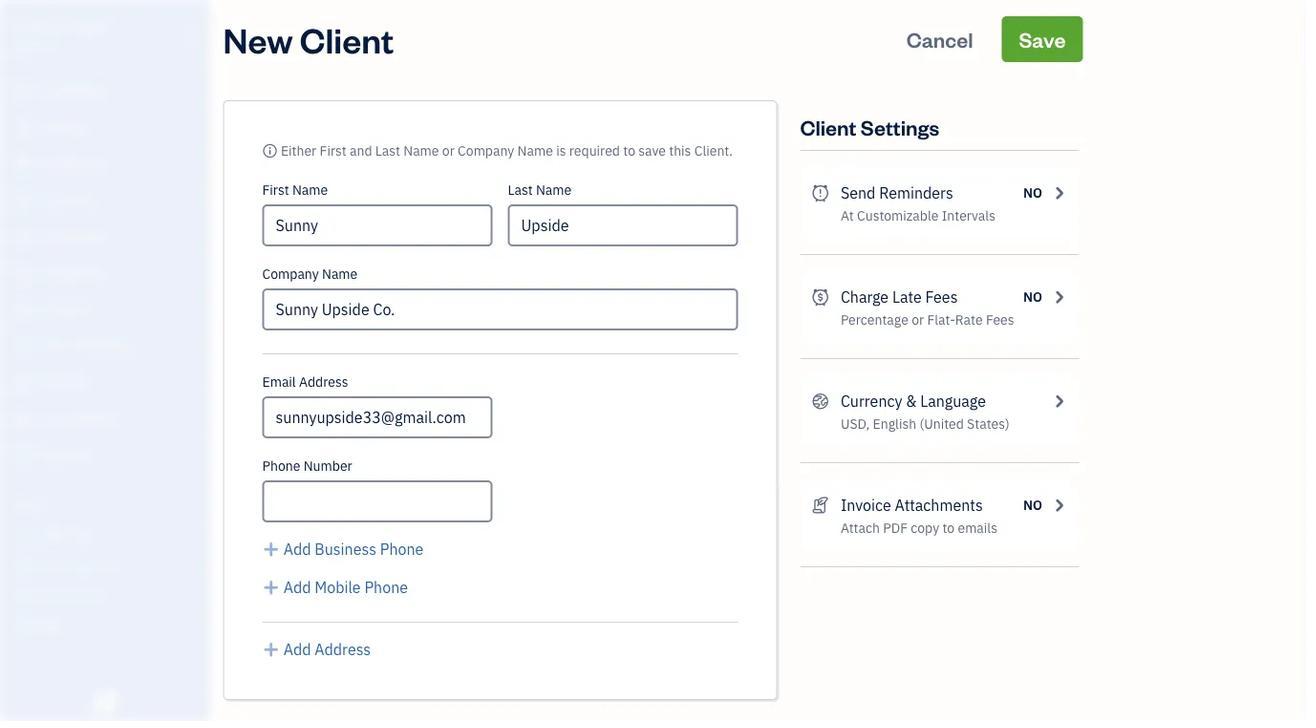 Task type: vqa. For each thing, say whether or not it's contained in the screenshot.
FreshBooks
no



Task type: describe. For each thing, give the bounding box(es) containing it.
new
[[223, 16, 293, 62]]

email
[[262, 373, 296, 391]]

name left is
[[517, 142, 553, 160]]

1 vertical spatial company
[[262, 265, 319, 283]]

client.
[[694, 142, 733, 160]]

attach pdf copy to emails
[[841, 519, 997, 537]]

save
[[1019, 25, 1066, 53]]

states)
[[967, 415, 1010, 433]]

company name
[[262, 265, 358, 283]]

charge late fees
[[841, 287, 958, 307]]

client settings
[[800, 113, 939, 140]]

add address
[[283, 640, 371, 660]]

1 horizontal spatial fees
[[986, 311, 1014, 329]]

chevronright image
[[1050, 286, 1068, 309]]

is
[[556, 142, 566, 160]]

latefees image
[[812, 286, 829, 309]]

payment image
[[12, 228, 35, 247]]

chevronright image for send reminders
[[1050, 182, 1068, 204]]

business
[[315, 539, 376, 559]]

0 vertical spatial client
[[300, 16, 394, 62]]

currency & language
[[841, 391, 986, 411]]

invoice image
[[12, 192, 35, 211]]

add for add address
[[283, 640, 311, 660]]

0 horizontal spatial or
[[442, 142, 455, 160]]

flat-
[[927, 311, 955, 329]]

mobile
[[315, 578, 361, 598]]

main element
[[0, 0, 258, 721]]

charge
[[841, 287, 889, 307]]

no for invoice attachments
[[1023, 496, 1042, 514]]

Company Name text field
[[262, 289, 738, 331]]

email address
[[262, 373, 348, 391]]

0 vertical spatial last
[[375, 142, 400, 160]]

phone for add mobile phone
[[364, 578, 408, 598]]

phone number
[[262, 457, 352, 475]]

dashboard image
[[12, 83, 35, 102]]

ruby oranges owner
[[15, 17, 113, 54]]

freshbooks image
[[90, 691, 120, 714]]

0 vertical spatial first
[[320, 142, 347, 160]]

at customizable intervals
[[841, 207, 996, 225]]

expense image
[[12, 265, 35, 284]]

reminders
[[879, 183, 953, 203]]

address for add address
[[315, 640, 371, 660]]

0 vertical spatial phone
[[262, 457, 300, 475]]

chart image
[[12, 410, 35, 429]]

rate
[[955, 311, 983, 329]]

plus image
[[262, 538, 280, 561]]

emails
[[958, 519, 997, 537]]

add for add business phone
[[283, 539, 311, 559]]

cancel
[[906, 25, 973, 53]]

1 horizontal spatial or
[[912, 311, 924, 329]]

first name
[[262, 181, 328, 199]]

percentage or flat-rate fees
[[841, 311, 1014, 329]]

plus image for add mobile phone
[[262, 576, 280, 599]]

at
[[841, 207, 854, 225]]

send
[[841, 183, 876, 203]]

client image
[[12, 119, 35, 139]]

send reminders
[[841, 183, 953, 203]]

attach
[[841, 519, 880, 537]]

intervals
[[942, 207, 996, 225]]

Phone Number text field
[[262, 481, 493, 523]]



Task type: locate. For each thing, give the bounding box(es) containing it.
settings
[[861, 113, 939, 140]]

currencyandlanguage image
[[812, 390, 829, 413]]

add for add mobile phone
[[283, 578, 311, 598]]

report image
[[12, 446, 35, 465]]

address right email
[[299, 373, 348, 391]]

fees
[[925, 287, 958, 307], [986, 311, 1014, 329]]

address down add mobile phone
[[315, 640, 371, 660]]

client right new
[[300, 16, 394, 62]]

client
[[300, 16, 394, 62], [800, 113, 857, 140]]

address for email address
[[299, 373, 348, 391]]

attachments
[[895, 495, 983, 515]]

english
[[873, 415, 916, 433]]

1 vertical spatial phone
[[380, 539, 424, 559]]

this
[[669, 142, 691, 160]]

1 vertical spatial to
[[942, 519, 955, 537]]

invoices image
[[812, 494, 829, 517]]

name for last name
[[536, 181, 572, 199]]

phone right mobile
[[364, 578, 408, 598]]

timer image
[[12, 337, 35, 356]]

0 vertical spatial fees
[[925, 287, 958, 307]]

1 vertical spatial first
[[262, 181, 289, 199]]

1 vertical spatial plus image
[[262, 638, 280, 661]]

oranges
[[55, 17, 113, 37]]

0 horizontal spatial last
[[375, 142, 400, 160]]

no
[[1023, 184, 1042, 202], [1023, 288, 1042, 306], [1023, 496, 1042, 514]]

Email Address text field
[[262, 397, 493, 439]]

save
[[639, 142, 666, 160]]

3 no from the top
[[1023, 496, 1042, 514]]

add business phone button
[[262, 538, 424, 561]]

project image
[[12, 301, 35, 320]]

2 add from the top
[[283, 578, 311, 598]]

company down first name
[[262, 265, 319, 283]]

3 add from the top
[[283, 640, 311, 660]]

0 horizontal spatial fees
[[925, 287, 958, 307]]

invoice attachments
[[841, 495, 983, 515]]

1 vertical spatial or
[[912, 311, 924, 329]]

plus image down plus image
[[262, 576, 280, 599]]

Last Name text field
[[508, 204, 738, 247]]

2 plus image from the top
[[262, 638, 280, 661]]

0 vertical spatial address
[[299, 373, 348, 391]]

0 horizontal spatial company
[[262, 265, 319, 283]]

add left mobile
[[283, 578, 311, 598]]

0 vertical spatial or
[[442, 142, 455, 160]]

required
[[569, 142, 620, 160]]

0 vertical spatial add
[[283, 539, 311, 559]]

phone left number
[[262, 457, 300, 475]]

last right and
[[375, 142, 400, 160]]

first left and
[[320, 142, 347, 160]]

plus image for add address
[[262, 638, 280, 661]]

company up last name
[[458, 142, 514, 160]]

name down the first name text field
[[322, 265, 358, 283]]

1 horizontal spatial first
[[320, 142, 347, 160]]

0 vertical spatial to
[[623, 142, 635, 160]]

number
[[304, 457, 352, 475]]

1 vertical spatial chevronright image
[[1050, 390, 1068, 413]]

fees right the rate at the top of the page
[[986, 311, 1014, 329]]

phone down phone number text box
[[380, 539, 424, 559]]

1 vertical spatial client
[[800, 113, 857, 140]]

no for charge late fees
[[1023, 288, 1042, 306]]

0 horizontal spatial to
[[623, 142, 635, 160]]

add business phone
[[283, 539, 424, 559]]

2 vertical spatial add
[[283, 640, 311, 660]]

0 vertical spatial no
[[1023, 184, 1042, 202]]

estimate image
[[12, 156, 35, 175]]

1 no from the top
[[1023, 184, 1042, 202]]

last
[[375, 142, 400, 160], [508, 181, 533, 199]]

1 vertical spatial no
[[1023, 288, 1042, 306]]

usd, english (united states)
[[841, 415, 1010, 433]]

copy
[[911, 519, 939, 537]]

or
[[442, 142, 455, 160], [912, 311, 924, 329]]

name
[[403, 142, 439, 160], [517, 142, 553, 160], [292, 181, 328, 199], [536, 181, 572, 199], [322, 265, 358, 283]]

usd,
[[841, 415, 870, 433]]

1 horizontal spatial client
[[800, 113, 857, 140]]

1 vertical spatial fees
[[986, 311, 1014, 329]]

ruby
[[15, 17, 51, 37]]

either
[[281, 142, 317, 160]]

1 chevronright image from the top
[[1050, 182, 1068, 204]]

plus image left add address
[[262, 638, 280, 661]]

1 horizontal spatial company
[[458, 142, 514, 160]]

1 horizontal spatial to
[[942, 519, 955, 537]]

bank connections image
[[14, 587, 204, 602]]

0 vertical spatial chevronright image
[[1050, 182, 1068, 204]]

to left save
[[623, 142, 635, 160]]

new client
[[223, 16, 394, 62]]

money image
[[12, 374, 35, 393]]

phone inside add mobile phone button
[[364, 578, 408, 598]]

first
[[320, 142, 347, 160], [262, 181, 289, 199]]

client up latereminders "image"
[[800, 113, 857, 140]]

0 horizontal spatial client
[[300, 16, 394, 62]]

company
[[458, 142, 514, 160], [262, 265, 319, 283]]

pdf
[[883, 519, 908, 537]]

2 no from the top
[[1023, 288, 1042, 306]]

1 horizontal spatial last
[[508, 181, 533, 199]]

name down is
[[536, 181, 572, 199]]

0 vertical spatial company
[[458, 142, 514, 160]]

cancel button
[[889, 16, 990, 62]]

fees up flat-
[[925, 287, 958, 307]]

1 vertical spatial address
[[315, 640, 371, 660]]

currency
[[841, 391, 902, 411]]

first down primary image
[[262, 181, 289, 199]]

or left flat-
[[912, 311, 924, 329]]

invoice
[[841, 495, 891, 515]]

plus image
[[262, 576, 280, 599], [262, 638, 280, 661]]

3 chevronright image from the top
[[1050, 494, 1068, 517]]

last name
[[508, 181, 572, 199]]

team members image
[[14, 525, 204, 541]]

name right and
[[403, 142, 439, 160]]

address
[[299, 373, 348, 391], [315, 640, 371, 660]]

add mobile phone button
[[262, 576, 408, 599]]

chevronright image
[[1050, 182, 1068, 204], [1050, 390, 1068, 413], [1050, 494, 1068, 517]]

0 horizontal spatial first
[[262, 181, 289, 199]]

&
[[906, 391, 917, 411]]

phone for add business phone
[[380, 539, 424, 559]]

1 plus image from the top
[[262, 576, 280, 599]]

late
[[892, 287, 922, 307]]

last down either first and last name or company name is required to save this client.
[[508, 181, 533, 199]]

(united
[[920, 415, 964, 433]]

save button
[[1002, 16, 1083, 62]]

First Name text field
[[262, 204, 493, 247]]

chevronright image for invoice attachments
[[1050, 494, 1068, 517]]

add down add mobile phone button
[[283, 640, 311, 660]]

add mobile phone
[[283, 578, 408, 598]]

and
[[350, 142, 372, 160]]

language
[[920, 391, 986, 411]]

name for company name
[[322, 265, 358, 283]]

settings image
[[14, 617, 204, 633]]

or right and
[[442, 142, 455, 160]]

owner
[[15, 38, 50, 54]]

add
[[283, 539, 311, 559], [283, 578, 311, 598], [283, 640, 311, 660]]

to
[[623, 142, 635, 160], [942, 519, 955, 537]]

0 vertical spatial plus image
[[262, 576, 280, 599]]

latereminders image
[[812, 182, 829, 204]]

to right "copy"
[[942, 519, 955, 537]]

either first and last name or company name is required to save this client.
[[281, 142, 733, 160]]

add address button
[[262, 638, 371, 661]]

add right plus image
[[283, 539, 311, 559]]

items and services image
[[14, 556, 204, 571]]

2 chevronright image from the top
[[1050, 390, 1068, 413]]

apps image
[[14, 495, 204, 510]]

name for first name
[[292, 181, 328, 199]]

1 vertical spatial last
[[508, 181, 533, 199]]

primary image
[[262, 142, 278, 160]]

phone inside add business phone button
[[380, 539, 424, 559]]

no for send reminders
[[1023, 184, 1042, 202]]

1 add from the top
[[283, 539, 311, 559]]

customizable
[[857, 207, 939, 225]]

2 vertical spatial phone
[[364, 578, 408, 598]]

2 vertical spatial chevronright image
[[1050, 494, 1068, 517]]

1 vertical spatial add
[[283, 578, 311, 598]]

percentage
[[841, 311, 908, 329]]

phone
[[262, 457, 300, 475], [380, 539, 424, 559], [364, 578, 408, 598]]

2 vertical spatial no
[[1023, 496, 1042, 514]]

address inside the add address button
[[315, 640, 371, 660]]

name down either
[[292, 181, 328, 199]]



